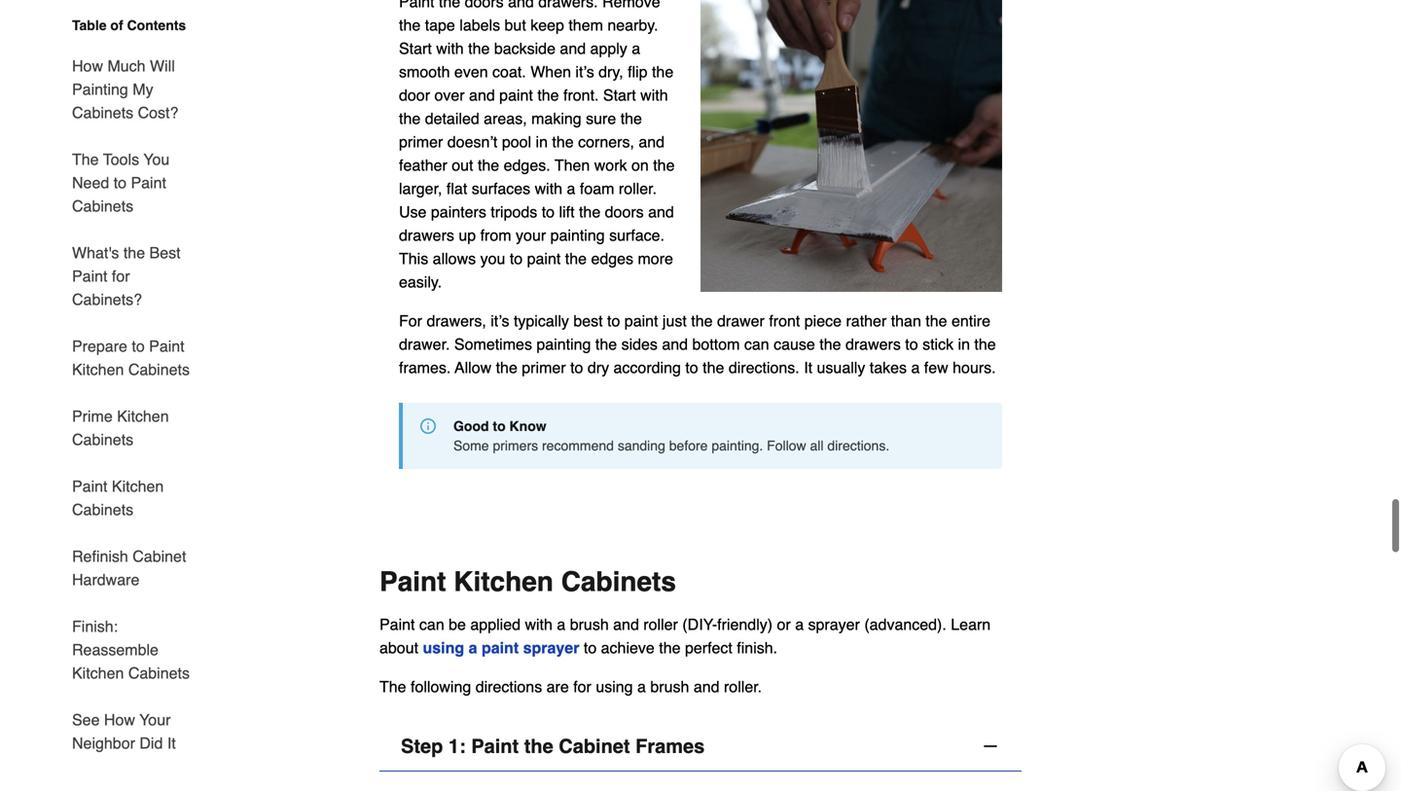 Task type: vqa. For each thing, say whether or not it's contained in the screenshot.
painting within Paint the doors and drawers. Remove the tape labels but keep them nearby. Start with the backside and apply a smooth even coat. When it's dry, flip the door over and paint the front. Start with the detailed areas, making sure the primer doesn't pool in the corners, and feather out the edges. Then work on the larger, flat surfaces with a foam roller. Use painters tripods to lift the doors and drawers up from your painting surface. This allows you to paint the edges more easily.
yes



Task type: describe. For each thing, give the bounding box(es) containing it.
with down flip
[[640, 85, 668, 103]]

to inside good to know some primers recommend sanding before painting. follow all directions.
[[493, 417, 506, 433]]

cabinet inside button
[[559, 734, 630, 756]]

paint inside step 1: paint the cabinet frames button
[[471, 734, 519, 756]]

even
[[454, 62, 488, 80]]

your
[[516, 225, 546, 243]]

sides
[[621, 334, 658, 352]]

see how your neighbor did it link
[[72, 697, 202, 755]]

to right best
[[607, 311, 620, 329]]

to inside the tools you need to paint cabinets
[[114, 174, 127, 192]]

good
[[453, 417, 489, 433]]

how much will painting my cabinets cost? link
[[72, 43, 202, 136]]

cabinets inside the tools you need to paint cabinets
[[72, 197, 133, 215]]

the inside what's the best paint for cabinets?
[[123, 244, 145, 262]]

to down than
[[905, 334, 918, 352]]

0 vertical spatial using
[[423, 638, 464, 656]]

and inside the "for drawers, it's typically best to paint just the drawer front piece rather than the entire drawer. sometimes painting the sides and bottom can cause the drawers to stick in the frames. allow the primer to dry according to the directions. it usually takes a few hours."
[[662, 334, 688, 352]]

1 vertical spatial sprayer
[[523, 638, 579, 656]]

sanding
[[618, 437, 665, 452]]

typically
[[514, 311, 569, 329]]

1 horizontal spatial roller.
[[724, 676, 762, 694]]

table of contents
[[72, 18, 186, 33]]

remove
[[602, 0, 660, 9]]

will
[[150, 57, 175, 75]]

drawer
[[717, 311, 765, 329]]

use
[[399, 202, 427, 220]]

what's the best paint for cabinets?
[[72, 244, 181, 308]]

a down then
[[567, 178, 575, 196]]

the down piece
[[819, 334, 841, 352]]

out
[[452, 155, 473, 173]]

for for paint
[[112, 267, 130, 285]]

finish: reassemble kitchen cabinets
[[72, 617, 190, 682]]

paint down your in the left of the page
[[527, 248, 561, 266]]

making
[[531, 108, 582, 126]]

coat.
[[492, 62, 526, 80]]

paint kitchen cabinets inside table of contents element
[[72, 477, 164, 519]]

kitchen inside paint kitchen cabinets
[[112, 477, 164, 495]]

kitchen inside prepare to paint kitchen cabinets
[[72, 360, 124, 378]]

detailed
[[425, 108, 479, 126]]

paint inside paint the doors and drawers. remove the tape labels but keep them nearby. start with the backside and apply a smooth even coat. when it's dry, flip the door over and paint the front. start with the detailed areas, making sure the primer doesn't pool in the corners, and feather out the edges. then work on the larger, flat surfaces with a foam roller. use painters tripods to lift the doors and drawers up from your painting surface. this allows you to paint the edges more easily.
[[399, 0, 434, 9]]

prepare
[[72, 337, 127, 355]]

with down tape
[[436, 38, 464, 56]]

to inside prepare to paint kitchen cabinets
[[132, 337, 145, 355]]

the down when
[[537, 85, 559, 103]]

1 horizontal spatial start
[[603, 85, 636, 103]]

neighbor
[[72, 734, 135, 752]]

just
[[663, 311, 687, 329]]

the right "on"
[[653, 155, 675, 173]]

kitchen inside prime kitchen cabinets
[[117, 407, 169, 425]]

stick
[[922, 334, 954, 352]]

finish:
[[72, 617, 118, 635]]

the tools you need to paint cabinets link
[[72, 136, 202, 230]]

nearby.
[[607, 15, 658, 33]]

corners,
[[578, 132, 634, 150]]

with up lift
[[535, 178, 562, 196]]

work
[[594, 155, 627, 173]]

and up "on"
[[639, 132, 665, 150]]

edges.
[[504, 155, 550, 173]]

the down bottom
[[703, 357, 724, 375]]

drawers.
[[538, 0, 598, 9]]

friendly)
[[717, 614, 773, 632]]

be
[[449, 614, 466, 632]]

to left achieve
[[584, 638, 597, 656]]

paint down applied
[[482, 638, 519, 656]]

of
[[110, 18, 123, 33]]

using a paint sprayer link
[[423, 638, 579, 656]]

frames.
[[399, 357, 451, 375]]

using a paint sprayer to achieve the perfect finish.
[[423, 638, 777, 656]]

painting
[[72, 80, 128, 98]]

1 vertical spatial doors
[[605, 202, 644, 220]]

a up flip
[[632, 38, 640, 56]]

cabinets up 'roller'
[[561, 565, 676, 596]]

it inside the "for drawers, it's typically best to paint just the drawer front piece rather than the entire drawer. sometimes painting the sides and bottom can cause the drawers to stick in the frames. allow the primer to dry according to the directions. it usually takes a few hours."
[[804, 357, 813, 375]]

smooth
[[399, 62, 450, 80]]

allows
[[433, 248, 476, 266]]

how much will painting my cabinets cost?
[[72, 57, 178, 122]]

drawers inside paint the doors and drawers. remove the tape labels but keep them nearby. start with the backside and apply a smooth even coat. when it's dry, flip the door over and paint the front. start with the detailed areas, making sure the primer doesn't pool in the corners, and feather out the edges. then work on the larger, flat surfaces with a foam roller. use painters tripods to lift the doors and drawers up from your painting surface. this allows you to paint the edges more easily.
[[399, 225, 454, 243]]

drawer.
[[399, 334, 450, 352]]

then
[[555, 155, 590, 173]]

the up dry on the left
[[595, 334, 617, 352]]

refinish cabinet hardware link
[[72, 533, 202, 603]]

cabinets inside paint kitchen cabinets
[[72, 501, 133, 519]]

the for the tools you need to paint cabinets
[[72, 150, 99, 168]]

best
[[149, 244, 181, 262]]

the down sometimes
[[496, 357, 517, 375]]

door
[[399, 85, 430, 103]]

can inside 'paint can be applied with a brush and roller (diy-friendly) or a sprayer (advanced). learn about'
[[419, 614, 444, 632]]

cost?
[[138, 104, 178, 122]]

cause
[[774, 334, 815, 352]]

about
[[379, 638, 418, 656]]

(advanced).
[[864, 614, 947, 632]]

the tools you need to paint cabinets
[[72, 150, 170, 215]]

the left edges
[[565, 248, 587, 266]]

your
[[139, 711, 171, 729]]

to right you
[[510, 248, 523, 266]]

backside
[[494, 38, 556, 56]]

paint inside paint kitchen cabinets
[[72, 477, 107, 495]]

paint inside the "for drawers, it's typically best to paint just the drawer front piece rather than the entire drawer. sometimes painting the sides and bottom can cause the drawers to stick in the frames. allow the primer to dry according to the directions. it usually takes a few hours."
[[624, 311, 658, 329]]

the up "hours."
[[974, 334, 996, 352]]

the right out
[[478, 155, 499, 173]]

but
[[505, 15, 526, 33]]

than
[[891, 311, 921, 329]]

are
[[546, 676, 569, 694]]

a down achieve
[[637, 676, 646, 694]]

sprayer inside 'paint can be applied with a brush and roller (diy-friendly) or a sprayer (advanced). learn about'
[[808, 614, 860, 632]]

following
[[411, 676, 471, 694]]

lift
[[559, 202, 575, 220]]

the right flip
[[652, 62, 674, 80]]

and down even
[[469, 85, 495, 103]]

paint the doors and drawers. remove the tape labels but keep them nearby. start with the backside and apply a smooth even coat. when it's dry, flip the door over and paint the front. start with the detailed areas, making sure the primer doesn't pool in the corners, and feather out the edges. then work on the larger, flat surfaces with a foam roller. use painters tripods to lift the doors and drawers up from your painting surface. this allows you to paint the edges more easily.
[[399, 0, 675, 290]]

in inside the "for drawers, it's typically best to paint just the drawer front piece rather than the entire drawer. sometimes painting the sides and bottom can cause the drawers to stick in the frames. allow the primer to dry according to the directions. it usually takes a few hours."
[[958, 334, 970, 352]]

up
[[459, 225, 476, 243]]

follow
[[767, 437, 806, 452]]

the for the following directions are for using a brush and roller.
[[379, 676, 406, 694]]

prime kitchen cabinets
[[72, 407, 169, 449]]

rather
[[846, 311, 887, 329]]

a down applied
[[469, 638, 477, 656]]

table
[[72, 18, 107, 33]]

achieve
[[601, 638, 655, 656]]

it's inside the "for drawers, it's typically best to paint just the drawer front piece rather than the entire drawer. sometimes painting the sides and bottom can cause the drawers to stick in the frames. allow the primer to dry according to the directions. it usually takes a few hours."
[[491, 311, 509, 329]]

it inside see how your neighbor did it
[[167, 734, 176, 752]]

much
[[107, 57, 146, 75]]

larger,
[[399, 178, 442, 196]]

easily.
[[399, 272, 442, 290]]

surfaces
[[472, 178, 530, 196]]

few
[[924, 357, 948, 375]]

a person painting small cabinet pieces white. image
[[701, 0, 1002, 291]]



Task type: locate. For each thing, give the bounding box(es) containing it.
sprayer right or
[[808, 614, 860, 632]]

how inside see how your neighbor did it
[[104, 711, 135, 729]]

you
[[143, 150, 170, 168]]

the right sure
[[620, 108, 642, 126]]

roller
[[643, 614, 678, 632]]

the left tape
[[399, 15, 421, 33]]

0 horizontal spatial start
[[399, 38, 432, 56]]

0 horizontal spatial sprayer
[[523, 638, 579, 656]]

kitchen right the prime
[[117, 407, 169, 425]]

the left best
[[123, 244, 145, 262]]

1 horizontal spatial paint kitchen cabinets
[[379, 565, 676, 596]]

flat
[[447, 178, 467, 196]]

in right pool
[[536, 132, 548, 150]]

cabinets down "painting"
[[72, 104, 133, 122]]

1 horizontal spatial brush
[[650, 676, 689, 694]]

using down achieve
[[596, 676, 633, 694]]

over
[[434, 85, 465, 103]]

this
[[399, 248, 428, 266]]

to right prepare
[[132, 337, 145, 355]]

the down door
[[399, 108, 421, 126]]

1 horizontal spatial using
[[596, 676, 633, 694]]

finish: reassemble kitchen cabinets link
[[72, 603, 202, 697]]

cabinets inside prime kitchen cabinets
[[72, 431, 133, 449]]

finish.
[[737, 638, 777, 656]]

brush down 'paint can be applied with a brush and roller (diy-friendly) or a sprayer (advanced). learn about'
[[650, 676, 689, 694]]

0 vertical spatial how
[[72, 57, 103, 75]]

0 vertical spatial directions.
[[729, 357, 800, 375]]

hardware
[[72, 571, 139, 589]]

for drawers, it's typically best to paint just the drawer front piece rather than the entire drawer. sometimes painting the sides and bottom can cause the drawers to stick in the frames. allow the primer to dry according to the directions. it usually takes a few hours.
[[399, 311, 996, 375]]

1 vertical spatial the
[[379, 676, 406, 694]]

good to know some primers recommend sanding before painting. follow all directions.
[[453, 417, 890, 452]]

0 horizontal spatial cabinet
[[133, 547, 186, 565]]

can inside the "for drawers, it's typically best to paint just the drawer front piece rather than the entire drawer. sometimes painting the sides and bottom can cause the drawers to stick in the frames. allow the primer to dry according to the directions. it usually takes a few hours."
[[744, 334, 769, 352]]

cabinets
[[72, 104, 133, 122], [72, 197, 133, 215], [128, 360, 190, 378], [72, 431, 133, 449], [72, 501, 133, 519], [561, 565, 676, 596], [128, 664, 190, 682]]

1 vertical spatial start
[[603, 85, 636, 103]]

1 horizontal spatial for
[[573, 676, 591, 694]]

doors
[[465, 0, 504, 9], [605, 202, 644, 220]]

1 horizontal spatial cabinet
[[559, 734, 630, 756]]

0 vertical spatial sprayer
[[808, 614, 860, 632]]

it's up front.
[[575, 62, 594, 80]]

0 vertical spatial for
[[112, 267, 130, 285]]

takes
[[870, 357, 907, 375]]

recommend
[[542, 437, 614, 452]]

the down labels at the left
[[468, 38, 490, 56]]

1 vertical spatial cabinet
[[559, 734, 630, 756]]

surface.
[[609, 225, 665, 243]]

0 horizontal spatial drawers
[[399, 225, 454, 243]]

drawers
[[399, 225, 454, 243], [845, 334, 901, 352]]

1 vertical spatial using
[[596, 676, 633, 694]]

1 horizontal spatial in
[[958, 334, 970, 352]]

it's up sometimes
[[491, 311, 509, 329]]

0 horizontal spatial in
[[536, 132, 548, 150]]

or
[[777, 614, 791, 632]]

1 horizontal spatial primer
[[522, 357, 566, 375]]

1 vertical spatial can
[[419, 614, 444, 632]]

1 horizontal spatial the
[[379, 676, 406, 694]]

cabinets up refinish
[[72, 501, 133, 519]]

sure
[[586, 108, 616, 126]]

refinish
[[72, 547, 128, 565]]

frames
[[635, 734, 705, 756]]

1 horizontal spatial directions.
[[827, 437, 890, 452]]

roller. down finish.
[[724, 676, 762, 694]]

1 horizontal spatial drawers
[[845, 334, 901, 352]]

the
[[72, 150, 99, 168], [379, 676, 406, 694]]

0 vertical spatial can
[[744, 334, 769, 352]]

to down tools
[[114, 174, 127, 192]]

1 vertical spatial it's
[[491, 311, 509, 329]]

1 vertical spatial it
[[167, 734, 176, 752]]

to up primers
[[493, 417, 506, 433]]

a inside the "for drawers, it's typically best to paint just the drawer front piece rather than the entire drawer. sometimes painting the sides and bottom can cause the drawers to stick in the frames. allow the primer to dry according to the directions. it usually takes a few hours."
[[911, 357, 920, 375]]

primer down typically
[[522, 357, 566, 375]]

front.
[[563, 85, 599, 103]]

to left dry on the left
[[570, 357, 583, 375]]

the right lift
[[579, 202, 601, 220]]

cabinets inside how much will painting my cabinets cost?
[[72, 104, 133, 122]]

for inside what's the best paint for cabinets?
[[112, 267, 130, 285]]

the up tape
[[439, 0, 460, 9]]

1 horizontal spatial can
[[744, 334, 769, 352]]

refinish cabinet hardware
[[72, 547, 186, 589]]

cabinets down need
[[72, 197, 133, 215]]

paint kitchen cabinets up refinish
[[72, 477, 164, 519]]

0 vertical spatial it's
[[575, 62, 594, 80]]

entire
[[952, 311, 990, 329]]

start down dry,
[[603, 85, 636, 103]]

all
[[810, 437, 824, 452]]

drawers inside the "for drawers, it's typically best to paint just the drawer front piece rather than the entire drawer. sometimes painting the sides and bottom can cause the drawers to stick in the frames. allow the primer to dry according to the directions. it usually takes a few hours."
[[845, 334, 901, 352]]

sprayer up 'are'
[[523, 638, 579, 656]]

kitchen down reassemble
[[72, 664, 124, 682]]

reassemble
[[72, 641, 159, 659]]

0 vertical spatial roller.
[[619, 178, 657, 196]]

and up the but
[[508, 0, 534, 9]]

and down perfect
[[694, 676, 720, 694]]

according
[[613, 357, 681, 375]]

1 horizontal spatial it
[[804, 357, 813, 375]]

step 1: paint the cabinet frames
[[401, 734, 705, 756]]

kitchen down prime kitchen cabinets link
[[112, 477, 164, 495]]

usually
[[817, 357, 865, 375]]

0 vertical spatial primer
[[399, 132, 443, 150]]

see how your neighbor did it
[[72, 711, 176, 752]]

pool
[[502, 132, 531, 150]]

0 horizontal spatial primer
[[399, 132, 443, 150]]

painting inside paint the doors and drawers. remove the tape labels but keep them nearby. start with the backside and apply a smooth even coat. when it's dry, flip the door over and paint the front. start with the detailed areas, making sure the primer doesn't pool in the corners, and feather out the edges. then work on the larger, flat surfaces with a foam roller. use painters tripods to lift the doors and drawers up from your painting surface. this allows you to paint the edges more easily.
[[550, 225, 605, 243]]

1 vertical spatial roller.
[[724, 676, 762, 694]]

and down just
[[662, 334, 688, 352]]

can left be
[[419, 614, 444, 632]]

0 horizontal spatial directions.
[[729, 357, 800, 375]]

to down bottom
[[685, 357, 698, 375]]

1 horizontal spatial it's
[[575, 62, 594, 80]]

a right or
[[795, 614, 804, 632]]

with right applied
[[525, 614, 553, 632]]

paint kitchen cabinets link
[[72, 463, 202, 533]]

1 vertical spatial paint kitchen cabinets
[[379, 565, 676, 596]]

and down them
[[560, 38, 586, 56]]

applied
[[470, 614, 521, 632]]

0 vertical spatial it
[[804, 357, 813, 375]]

0 horizontal spatial it's
[[491, 311, 509, 329]]

on
[[631, 155, 649, 173]]

1 horizontal spatial sprayer
[[808, 614, 860, 632]]

contents
[[127, 18, 186, 33]]

what's
[[72, 244, 119, 262]]

drawers,
[[427, 311, 486, 329]]

doors up surface.
[[605, 202, 644, 220]]

roller. inside paint the doors and drawers. remove the tape labels but keep them nearby. start with the backside and apply a smooth even coat. when it's dry, flip the door over and paint the front. start with the detailed areas, making sure the primer doesn't pool in the corners, and feather out the edges. then work on the larger, flat surfaces with a foam roller. use painters tripods to lift the doors and drawers up from your painting surface. this allows you to paint the edges more easily.
[[619, 178, 657, 196]]

cabinet up hardware in the bottom left of the page
[[133, 547, 186, 565]]

start up smooth
[[399, 38, 432, 56]]

0 vertical spatial brush
[[570, 614, 609, 632]]

it's inside paint the doors and drawers. remove the tape labels but keep them nearby. start with the backside and apply a smooth even coat. when it's dry, flip the door over and paint the front. start with the detailed areas, making sure the primer doesn't pool in the corners, and feather out the edges. then work on the larger, flat surfaces with a foam roller. use painters tripods to lift the doors and drawers up from your painting surface. this allows you to paint the edges more easily.
[[575, 62, 594, 80]]

paint kitchen cabinets
[[72, 477, 164, 519], [379, 565, 676, 596]]

directions. right all
[[827, 437, 890, 452]]

0 vertical spatial paint kitchen cabinets
[[72, 477, 164, 519]]

painting inside the "for drawers, it's typically best to paint just the drawer front piece rather than the entire drawer. sometimes painting the sides and bottom can cause the drawers to stick in the frames. allow the primer to dry according to the directions. it usually takes a few hours."
[[536, 334, 591, 352]]

prepare to paint kitchen cabinets
[[72, 337, 190, 378]]

1 vertical spatial drawers
[[845, 334, 901, 352]]

cabinets down the prime
[[72, 431, 133, 449]]

0 horizontal spatial it
[[167, 734, 176, 752]]

0 vertical spatial drawers
[[399, 225, 454, 243]]

cabinet
[[133, 547, 186, 565], [559, 734, 630, 756]]

prime kitchen cabinets link
[[72, 393, 202, 463]]

can down drawer
[[744, 334, 769, 352]]

painters
[[431, 202, 486, 220]]

directions. inside the "for drawers, it's typically best to paint just the drawer front piece rather than the entire drawer. sometimes painting the sides and bottom can cause the drawers to stick in the frames. allow the primer to dry according to the directions. it usually takes a few hours."
[[729, 357, 800, 375]]

brush inside 'paint can be applied with a brush and roller (diy-friendly) or a sprayer (advanced). learn about'
[[570, 614, 609, 632]]

drawers up this
[[399, 225, 454, 243]]

it down 'cause'
[[804, 357, 813, 375]]

using down be
[[423, 638, 464, 656]]

0 horizontal spatial using
[[423, 638, 464, 656]]

drawers down rather
[[845, 334, 901, 352]]

info image
[[420, 417, 436, 433]]

the inside the tools you need to paint cabinets
[[72, 150, 99, 168]]

paint down coat.
[[499, 85, 533, 103]]

cabinets up prime kitchen cabinets link
[[128, 360, 190, 378]]

minus image
[[981, 735, 1000, 755]]

0 vertical spatial the
[[72, 150, 99, 168]]

1 vertical spatial how
[[104, 711, 135, 729]]

when
[[530, 62, 571, 80]]

1 vertical spatial brush
[[650, 676, 689, 694]]

the up stick
[[926, 311, 947, 329]]

0 horizontal spatial brush
[[570, 614, 609, 632]]

directions. down 'cause'
[[729, 357, 800, 375]]

1:
[[448, 734, 466, 756]]

the inside button
[[524, 734, 553, 756]]

dry
[[588, 357, 609, 375]]

foam
[[580, 178, 614, 196]]

cabinets up your
[[128, 664, 190, 682]]

in inside paint the doors and drawers. remove the tape labels but keep them nearby. start with the backside and apply a smooth even coat. when it's dry, flip the door over and paint the front. start with the detailed areas, making sure the primer doesn't pool in the corners, and feather out the edges. then work on the larger, flat surfaces with a foam roller. use painters tripods to lift the doors and drawers up from your painting surface. this allows you to paint the edges more easily.
[[536, 132, 548, 150]]

a left few
[[911, 357, 920, 375]]

(diy-
[[682, 614, 717, 632]]

tripods
[[491, 202, 537, 220]]

painting down typically
[[536, 334, 591, 352]]

0 horizontal spatial roller.
[[619, 178, 657, 196]]

tape
[[425, 15, 455, 33]]

hours.
[[953, 357, 996, 375]]

you
[[480, 248, 505, 266]]

directions
[[476, 676, 542, 694]]

prime
[[72, 407, 113, 425]]

sometimes
[[454, 334, 532, 352]]

paint up sides
[[624, 311, 658, 329]]

0 vertical spatial in
[[536, 132, 548, 150]]

1 horizontal spatial doors
[[605, 202, 644, 220]]

apply
[[590, 38, 627, 56]]

feather
[[399, 155, 447, 173]]

directions. inside good to know some primers recommend sanding before painting. follow all directions.
[[827, 437, 890, 452]]

1 vertical spatial painting
[[536, 334, 591, 352]]

cabinets inside prepare to paint kitchen cabinets
[[128, 360, 190, 378]]

the following directions are for using a brush and roller.
[[379, 676, 762, 694]]

using
[[423, 638, 464, 656], [596, 676, 633, 694]]

how up "painting"
[[72, 57, 103, 75]]

kitchen up applied
[[454, 565, 554, 596]]

0 vertical spatial start
[[399, 38, 432, 56]]

for right 'are'
[[573, 676, 591, 694]]

kitchen inside finish: reassemble kitchen cabinets
[[72, 664, 124, 682]]

the down 'are'
[[524, 734, 553, 756]]

the up need
[[72, 150, 99, 168]]

0 horizontal spatial for
[[112, 267, 130, 285]]

the down 'roller'
[[659, 638, 681, 656]]

paint inside what's the best paint for cabinets?
[[72, 267, 107, 285]]

to left lift
[[542, 202, 555, 220]]

0 horizontal spatial the
[[72, 150, 99, 168]]

roller.
[[619, 178, 657, 196], [724, 676, 762, 694]]

it right 'did'
[[167, 734, 176, 752]]

1 vertical spatial in
[[958, 334, 970, 352]]

to
[[114, 174, 127, 192], [542, 202, 555, 220], [510, 248, 523, 266], [607, 311, 620, 329], [905, 334, 918, 352], [132, 337, 145, 355], [570, 357, 583, 375], [685, 357, 698, 375], [493, 417, 506, 433], [584, 638, 597, 656]]

cabinets inside finish: reassemble kitchen cabinets
[[128, 664, 190, 682]]

primer
[[399, 132, 443, 150], [522, 357, 566, 375]]

0 horizontal spatial paint kitchen cabinets
[[72, 477, 164, 519]]

0 vertical spatial cabinet
[[133, 547, 186, 565]]

prepare to paint kitchen cabinets link
[[72, 323, 202, 393]]

for up 'cabinets?'
[[112, 267, 130, 285]]

paint inside prepare to paint kitchen cabinets
[[149, 337, 184, 355]]

1 vertical spatial directions.
[[827, 437, 890, 452]]

in
[[536, 132, 548, 150], [958, 334, 970, 352]]

cabinets?
[[72, 290, 142, 308]]

0 horizontal spatial doors
[[465, 0, 504, 9]]

how
[[72, 57, 103, 75], [104, 711, 135, 729]]

table of contents element
[[56, 16, 202, 755]]

primer inside paint the doors and drawers. remove the tape labels but keep them nearby. start with the backside and apply a smooth even coat. when it's dry, flip the door over and paint the front. start with the detailed areas, making sure the primer doesn't pool in the corners, and feather out the edges. then work on the larger, flat surfaces with a foam roller. use painters tripods to lift the doors and drawers up from your painting surface. this allows you to paint the edges more easily.
[[399, 132, 443, 150]]

how inside how much will painting my cabinets cost?
[[72, 57, 103, 75]]

paint inside 'paint can be applied with a brush and roller (diy-friendly) or a sprayer (advanced). learn about'
[[379, 614, 415, 632]]

bottom
[[692, 334, 740, 352]]

primer inside the "for drawers, it's typically best to paint just the drawer front piece rather than the entire drawer. sometimes painting the sides and bottom can cause the drawers to stick in the frames. allow the primer to dry according to the directions. it usually takes a few hours."
[[522, 357, 566, 375]]

tools
[[103, 150, 139, 168]]

with inside 'paint can be applied with a brush and roller (diy-friendly) or a sprayer (advanced). learn about'
[[525, 614, 553, 632]]

a up using a paint sprayer to achieve the perfect finish.
[[557, 614, 566, 632]]

areas,
[[484, 108, 527, 126]]

kitchen down prepare
[[72, 360, 124, 378]]

0 vertical spatial painting
[[550, 225, 605, 243]]

paint inside the tools you need to paint cabinets
[[131, 174, 166, 192]]

for for are
[[573, 676, 591, 694]]

front
[[769, 311, 800, 329]]

the right just
[[691, 311, 713, 329]]

0 horizontal spatial can
[[419, 614, 444, 632]]

cabinet inside refinish cabinet hardware
[[133, 547, 186, 565]]

see
[[72, 711, 100, 729]]

my
[[133, 80, 153, 98]]

primer up feather
[[399, 132, 443, 150]]

and up achieve
[[613, 614, 639, 632]]

the down "making"
[[552, 132, 574, 150]]

cabinet down the following directions are for using a brush and roller.
[[559, 734, 630, 756]]

painting down lift
[[550, 225, 605, 243]]

1 vertical spatial primer
[[522, 357, 566, 375]]

did
[[139, 734, 163, 752]]

how up neighbor
[[104, 711, 135, 729]]

paint kitchen cabinets up applied
[[379, 565, 676, 596]]

0 vertical spatial doors
[[465, 0, 504, 9]]

and up surface.
[[648, 202, 674, 220]]

1 vertical spatial for
[[573, 676, 591, 694]]

them
[[569, 15, 603, 33]]

and inside 'paint can be applied with a brush and roller (diy-friendly) or a sprayer (advanced). learn about'
[[613, 614, 639, 632]]



